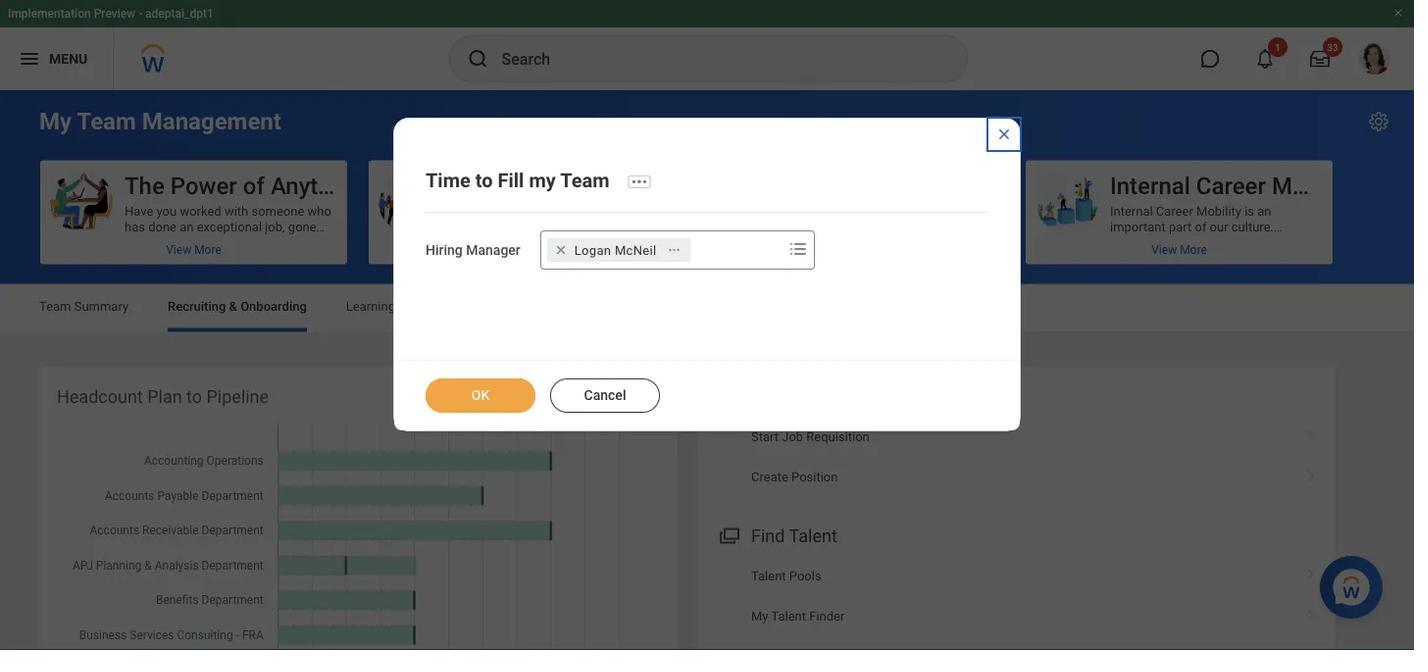 Task type: describe. For each thing, give the bounding box(es) containing it.
implementation preview -   adeptai_dpt1
[[8, 7, 214, 21]]

implementation preview -   adeptai_dpt1 banner
[[0, 0, 1414, 90]]

hiring
[[426, 242, 463, 259]]

logan mcneil, press delete to clear value. option
[[547, 239, 691, 262]]

inbox large image
[[1310, 49, 1330, 69]]

recruiting & onboarding
[[168, 299, 307, 314]]

chevron right image for my talent finder
[[1298, 602, 1324, 622]]

logan
[[574, 243, 611, 258]]

pools
[[789, 568, 821, 583]]

my for my talent finder
[[751, 609, 768, 624]]

time to fill my team link
[[426, 169, 609, 192]]

job
[[782, 429, 803, 444]]

my talent finder link
[[697, 596, 1336, 637]]

-
[[138, 7, 142, 21]]

hiring manager
[[426, 242, 521, 259]]

my
[[529, 169, 556, 192]]

power
[[170, 172, 237, 200]]

team summary
[[39, 299, 129, 314]]

search image
[[466, 47, 490, 71]]

close environment banner image
[[1393, 7, 1404, 19]]

career
[[1196, 172, 1266, 200]]

time to fill my team
[[426, 169, 609, 192]]

time
[[426, 169, 471, 192]]

engagement
[[562, 172, 694, 200]]

internal
[[1110, 172, 1190, 200]]

position
[[791, 470, 838, 484]]

requisition
[[806, 429, 870, 444]]

create
[[751, 470, 788, 484]]

manager
[[466, 242, 521, 259]]

talent for my
[[771, 609, 806, 624]]

prompts image
[[786, 238, 810, 261]]

internal career mobility button
[[1026, 160, 1356, 264]]

my talent finder
[[751, 609, 845, 624]]

management
[[142, 107, 281, 135]]

menu group image
[[715, 521, 741, 548]]

employee engagement
[[453, 172, 694, 200]]

1 horizontal spatial team
[[77, 107, 136, 135]]

my for my team management
[[39, 107, 72, 135]]

internal career mobility
[[1110, 172, 1356, 200]]

implementation
[[8, 7, 91, 21]]

chevron right image
[[1298, 643, 1324, 650]]

logan mcneil element
[[574, 241, 656, 259]]

start job requisition link
[[697, 416, 1336, 457]]

create position link
[[697, 457, 1336, 498]]

team inside tab list
[[39, 299, 71, 314]]

list containing talent pools
[[697, 556, 1336, 650]]

plan
[[147, 386, 182, 407]]

chevron right image for start job requisition
[[1298, 422, 1324, 442]]

ok button
[[426, 379, 535, 413]]



Task type: vqa. For each thing, say whether or not it's contained in the screenshot.
sort "Icon"
no



Task type: locate. For each thing, give the bounding box(es) containing it.
0 horizontal spatial team
[[39, 299, 71, 314]]

2 & from the left
[[398, 299, 406, 314]]

create position
[[751, 470, 838, 484]]

find
[[751, 526, 785, 546]]

fill
[[498, 169, 524, 192]]

tab list containing team summary
[[20, 285, 1394, 332]]

headcount plan to pipeline element
[[39, 367, 678, 650]]

1 horizontal spatial to
[[475, 169, 493, 192]]

2 chevron right image from the top
[[1298, 463, 1324, 483]]

preview
[[94, 7, 135, 21]]

configure this page image
[[1367, 110, 1391, 133]]

chevron right image inside start job requisition link
[[1298, 422, 1324, 442]]

chevron right image for create position
[[1298, 463, 1324, 483]]

0 vertical spatial talent
[[789, 526, 837, 546]]

team inside time to fill my team dialog
[[560, 169, 609, 192]]

3 chevron right image from the top
[[1298, 561, 1324, 581]]

learning & development
[[346, 299, 484, 314]]

talent pools link
[[697, 556, 1336, 596]]

to right plan
[[186, 386, 202, 407]]

mcneil
[[615, 243, 656, 258]]

talent pools
[[751, 568, 821, 583]]

anytime
[[271, 172, 357, 200]]

to inside dialog
[[475, 169, 493, 192]]

my
[[39, 107, 72, 135], [751, 609, 768, 624]]

1 list from the top
[[697, 416, 1336, 498]]

of
[[243, 172, 265, 200]]

to left fill in the top of the page
[[475, 169, 493, 192]]

1 vertical spatial talent
[[751, 568, 786, 583]]

talent left pools
[[751, 568, 786, 583]]

1 chevron right image from the top
[[1298, 422, 1324, 442]]

0 vertical spatial team
[[77, 107, 136, 135]]

chevron right image
[[1298, 422, 1324, 442], [1298, 463, 1324, 483], [1298, 561, 1324, 581], [1298, 602, 1324, 622]]

0 horizontal spatial to
[[186, 386, 202, 407]]

& right recruiting
[[229, 299, 237, 314]]

the
[[125, 172, 165, 200]]

chevron right image inside my talent finder link
[[1298, 602, 1324, 622]]

talent up pools
[[789, 526, 837, 546]]

0 vertical spatial to
[[475, 169, 493, 192]]

0 horizontal spatial my
[[39, 107, 72, 135]]

& right 'learning'
[[398, 299, 406, 314]]

1 vertical spatial my
[[751, 609, 768, 624]]

learning
[[346, 299, 395, 314]]

start
[[751, 429, 779, 444]]

team up the
[[77, 107, 136, 135]]

tab list
[[20, 285, 1394, 332]]

x small image
[[551, 240, 571, 260]]

team left summary
[[39, 299, 71, 314]]

employee engagement button
[[369, 160, 694, 264]]

list containing start job requisition
[[697, 416, 1336, 498]]

2 vertical spatial team
[[39, 299, 71, 314]]

to inside main content
[[186, 386, 202, 407]]

to
[[475, 169, 493, 192], [186, 386, 202, 407]]

employee
[[453, 172, 556, 200]]

team right my
[[560, 169, 609, 192]]

4 chevron right image from the top
[[1298, 602, 1324, 622]]

profile logan mcneil element
[[1347, 37, 1402, 80]]

0 horizontal spatial &
[[229, 299, 237, 314]]

main content containing my team management
[[0, 90, 1414, 650]]

my team management
[[39, 107, 281, 135]]

1 horizontal spatial &
[[398, 299, 406, 314]]

mobility
[[1272, 172, 1356, 200]]

time to fill my team dialog
[[393, 118, 1021, 431]]

talent
[[789, 526, 837, 546], [751, 568, 786, 583], [771, 609, 806, 624]]

the power of anytime feedback button
[[40, 160, 465, 264]]

adeptai_dpt1
[[145, 7, 214, 21]]

0 vertical spatial list
[[697, 416, 1336, 498]]

summary
[[74, 299, 129, 314]]

headcount
[[57, 386, 143, 407]]

related actions image
[[667, 243, 681, 257]]

1 & from the left
[[229, 299, 237, 314]]

1 vertical spatial list
[[697, 556, 1336, 650]]

2 horizontal spatial team
[[560, 169, 609, 192]]

list
[[697, 416, 1336, 498], [697, 556, 1336, 650]]

2 vertical spatial talent
[[771, 609, 806, 624]]

team
[[77, 107, 136, 135], [560, 169, 609, 192], [39, 299, 71, 314]]

ok
[[471, 387, 490, 404]]

& for recruiting
[[229, 299, 237, 314]]

find talent
[[751, 526, 837, 546]]

the power of anytime feedback
[[125, 172, 465, 200]]

onboarding
[[240, 299, 307, 314]]

talent for find
[[789, 526, 837, 546]]

recruiting
[[168, 299, 226, 314]]

1 vertical spatial to
[[186, 386, 202, 407]]

cancel
[[584, 387, 626, 404]]

tab list inside main content
[[20, 285, 1394, 332]]

talent left finder
[[771, 609, 806, 624]]

start job requisition
[[751, 429, 870, 444]]

main content
[[0, 90, 1414, 650]]

notifications large image
[[1255, 49, 1275, 69]]

1 horizontal spatial my
[[751, 609, 768, 624]]

headcount plan to pipeline
[[57, 386, 269, 407]]

pipeline
[[206, 386, 269, 407]]

cancel button
[[550, 379, 660, 413]]

feedback
[[363, 172, 465, 200]]

0 vertical spatial my
[[39, 107, 72, 135]]

chevron right image for talent pools
[[1298, 561, 1324, 581]]

& for learning
[[398, 299, 406, 314]]

logan mcneil
[[574, 243, 656, 258]]

finder
[[809, 609, 845, 624]]

chevron right image inside talent pools link
[[1298, 561, 1324, 581]]

close time to fill my team image
[[996, 127, 1012, 142]]

1 vertical spatial team
[[560, 169, 609, 192]]

development
[[409, 299, 484, 314]]

chevron right image inside create position link
[[1298, 463, 1324, 483]]

&
[[229, 299, 237, 314], [398, 299, 406, 314]]

2 list from the top
[[697, 556, 1336, 650]]



